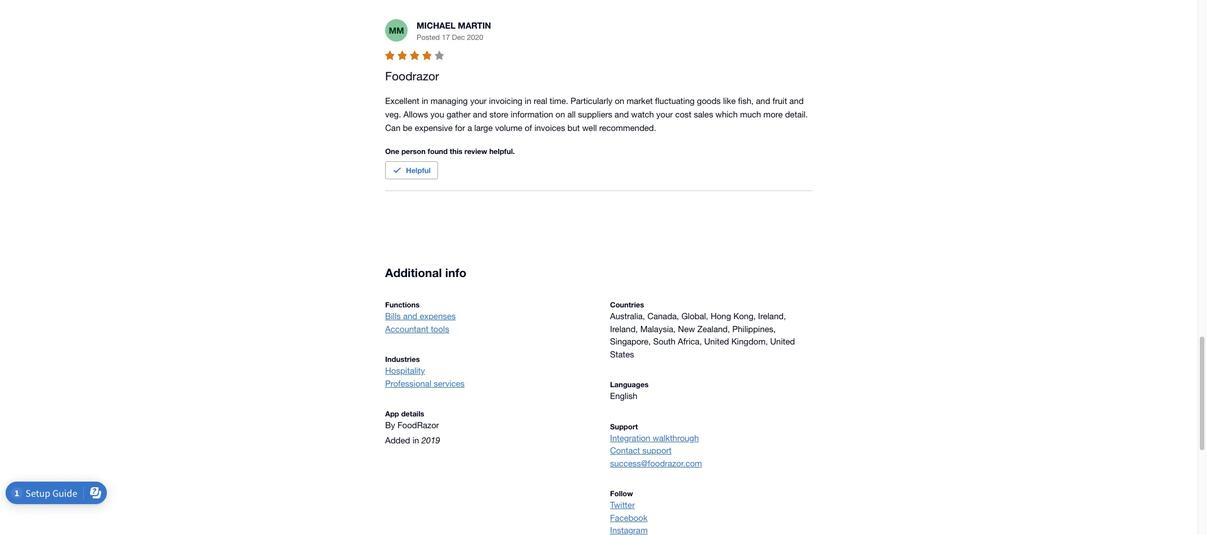 Task type: vqa. For each thing, say whether or not it's contained in the screenshot.
professional services link
yes



Task type: describe. For each thing, give the bounding box(es) containing it.
africa,
[[678, 337, 702, 347]]

particularly
[[571, 96, 613, 106]]

kingdom,
[[732, 337, 768, 347]]

fluctuating
[[656, 96, 695, 106]]

in for app details by foodrazor added in 2019
[[413, 436, 419, 446]]

by
[[385, 421, 395, 431]]

zealand,
[[698, 325, 731, 334]]

goods
[[697, 96, 721, 106]]

but
[[568, 123, 580, 133]]

support integration walkthrough contact support success@foodrazor.com
[[611, 422, 703, 469]]

twitter
[[611, 501, 635, 510]]

all
[[568, 110, 576, 119]]

global,
[[682, 312, 709, 321]]

countries australia, canada, global, hong kong, ireland, ireland, malaysia, new zealand, philippines, singapore, south africa, united kingdom, united states
[[611, 301, 796, 359]]

person
[[402, 147, 426, 156]]

philippines,
[[733, 325, 776, 334]]

kong,
[[734, 312, 756, 321]]

helpful.
[[490, 147, 515, 156]]

cost
[[676, 110, 692, 119]]

functions bills and expenses accountant tools
[[385, 301, 456, 334]]

fish,
[[739, 96, 754, 106]]

facebook link
[[611, 512, 813, 525]]

detail.
[[786, 110, 808, 119]]

english
[[611, 392, 638, 401]]

1 vertical spatial your
[[657, 110, 673, 119]]

and up detail.
[[790, 96, 804, 106]]

large
[[475, 123, 493, 133]]

foodrazor
[[385, 69, 439, 83]]

follow twitter facebook
[[611, 490, 648, 523]]

success@foodrazor.com link
[[611, 458, 813, 471]]

malaysia,
[[641, 325, 676, 334]]

this
[[450, 147, 463, 156]]

twitter link
[[611, 500, 813, 512]]

integration
[[611, 434, 651, 443]]

information
[[511, 110, 554, 119]]

for
[[455, 123, 465, 133]]

bills
[[385, 312, 401, 321]]

be
[[403, 123, 413, 133]]

17
[[442, 33, 450, 42]]

1 horizontal spatial on
[[615, 96, 625, 106]]

found
[[428, 147, 448, 156]]

recommended.
[[600, 123, 657, 133]]

2019
[[422, 436, 441, 446]]

app details by foodrazor added in 2019
[[385, 410, 441, 446]]

0 horizontal spatial your
[[470, 96, 487, 106]]

walkthrough
[[653, 434, 699, 443]]

you
[[431, 110, 445, 119]]

1 horizontal spatial in
[[422, 96, 429, 106]]

expensive
[[415, 123, 453, 133]]

details
[[401, 410, 425, 419]]

martin
[[458, 20, 492, 31]]

bills and expenses link
[[385, 311, 588, 323]]

countries
[[611, 301, 645, 310]]

allows
[[404, 110, 428, 119]]

volume
[[495, 123, 523, 133]]

in for excellent in managing your invoicing in real time. particularly on market fluctuating goods like fish, and fruit and veg. allows you gather and store information on all suppliers and watch your cost sales which much more detail. can be expensive for a large volume of invoices but well recommended.
[[525, 96, 532, 106]]

gather
[[447, 110, 471, 119]]

helpful button
[[385, 162, 438, 180]]

additional
[[385, 266, 442, 280]]

hospitality link
[[385, 365, 588, 378]]

additional info
[[385, 266, 467, 280]]

of
[[525, 123, 532, 133]]

a
[[468, 123, 472, 133]]

tools
[[431, 325, 450, 334]]

veg.
[[385, 110, 401, 119]]

functions
[[385, 301, 420, 310]]

market
[[627, 96, 653, 106]]

and left fruit
[[757, 96, 771, 106]]



Task type: locate. For each thing, give the bounding box(es) containing it.
facebook
[[611, 514, 648, 523]]

0 horizontal spatial ireland,
[[611, 325, 638, 334]]

contact support link
[[611, 445, 813, 458]]

2 horizontal spatial in
[[525, 96, 532, 106]]

added
[[385, 436, 410, 446]]

invoicing
[[489, 96, 523, 106]]

0 vertical spatial your
[[470, 96, 487, 106]]

foodrazor
[[398, 421, 439, 431]]

1 horizontal spatial united
[[771, 337, 796, 347]]

0 horizontal spatial on
[[556, 110, 566, 119]]

in inside app details by foodrazor added in 2019
[[413, 436, 419, 446]]

store
[[490, 110, 509, 119]]

support
[[611, 422, 638, 431]]

dec
[[452, 33, 465, 42]]

and up "large"
[[473, 110, 488, 119]]

well
[[583, 123, 597, 133]]

accountant tools link
[[385, 323, 588, 336]]

which
[[716, 110, 738, 119]]

your up 'gather'
[[470, 96, 487, 106]]

much
[[741, 110, 762, 119]]

on left 'all'
[[556, 110, 566, 119]]

professional
[[385, 379, 432, 389]]

expenses
[[420, 312, 456, 321]]

on
[[615, 96, 625, 106], [556, 110, 566, 119]]

and up the 'accountant'
[[403, 312, 418, 321]]

real
[[534, 96, 548, 106]]

0 horizontal spatial in
[[413, 436, 419, 446]]

professional services link
[[385, 378, 588, 391]]

invoices
[[535, 123, 566, 133]]

posted
[[417, 33, 440, 42]]

suppliers
[[579, 110, 613, 119]]

states
[[611, 350, 635, 359]]

new
[[679, 325, 696, 334]]

on left "market"
[[615, 96, 625, 106]]

ireland, down australia,
[[611, 325, 638, 334]]

languages
[[611, 381, 649, 390]]

1 vertical spatial ireland,
[[611, 325, 638, 334]]

fruit
[[773, 96, 788, 106]]

info
[[446, 266, 467, 280]]

time.
[[550, 96, 569, 106]]

your down fluctuating
[[657, 110, 673, 119]]

0 vertical spatial ireland,
[[759, 312, 787, 321]]

hospitality
[[385, 366, 425, 376]]

more
[[764, 110, 783, 119]]

ireland,
[[759, 312, 787, 321], [611, 325, 638, 334]]

one
[[385, 147, 400, 156]]

hong
[[711, 312, 732, 321]]

app
[[385, 410, 399, 419]]

integration walkthrough link
[[611, 433, 813, 445]]

watch
[[632, 110, 654, 119]]

canada,
[[648, 312, 680, 321]]

managing
[[431, 96, 468, 106]]

in left real at the left top of the page
[[525, 96, 532, 106]]

and up recommended.
[[615, 110, 629, 119]]

mm
[[389, 25, 404, 35]]

1 united from the left
[[705, 337, 730, 347]]

one person found this review helpful.
[[385, 147, 515, 156]]

follow
[[611, 490, 634, 499]]

1 horizontal spatial ireland,
[[759, 312, 787, 321]]

success@foodrazor.com
[[611, 459, 703, 469]]

excellent in managing your invoicing in real time. particularly on market fluctuating goods like fish, and fruit and veg. allows you gather and store information on all suppliers and watch your cost sales which much more detail. can be expensive for a large volume of invoices but well recommended.
[[385, 96, 811, 133]]

industries hospitality professional services
[[385, 355, 465, 389]]

industries
[[385, 355, 420, 364]]

can
[[385, 123, 401, 133]]

united down philippines,
[[771, 337, 796, 347]]

in up allows
[[422, 96, 429, 106]]

excellent
[[385, 96, 420, 106]]

michael
[[417, 20, 456, 31]]

and inside functions bills and expenses accountant tools
[[403, 312, 418, 321]]

united
[[705, 337, 730, 347], [771, 337, 796, 347]]

2 united from the left
[[771, 337, 796, 347]]

like
[[724, 96, 736, 106]]

0 horizontal spatial united
[[705, 337, 730, 347]]

sales
[[694, 110, 714, 119]]

services
[[434, 379, 465, 389]]

united down zealand,
[[705, 337, 730, 347]]

helpful
[[406, 166, 431, 175]]

ireland, up philippines,
[[759, 312, 787, 321]]

1 horizontal spatial your
[[657, 110, 673, 119]]

michael martin posted 17 dec 2020
[[417, 20, 492, 42]]

0 vertical spatial on
[[615, 96, 625, 106]]

australia,
[[611, 312, 646, 321]]

review
[[465, 147, 488, 156]]

contact
[[611, 446, 641, 456]]

languages english
[[611, 381, 649, 401]]

1 vertical spatial on
[[556, 110, 566, 119]]

in left 2019
[[413, 436, 419, 446]]



